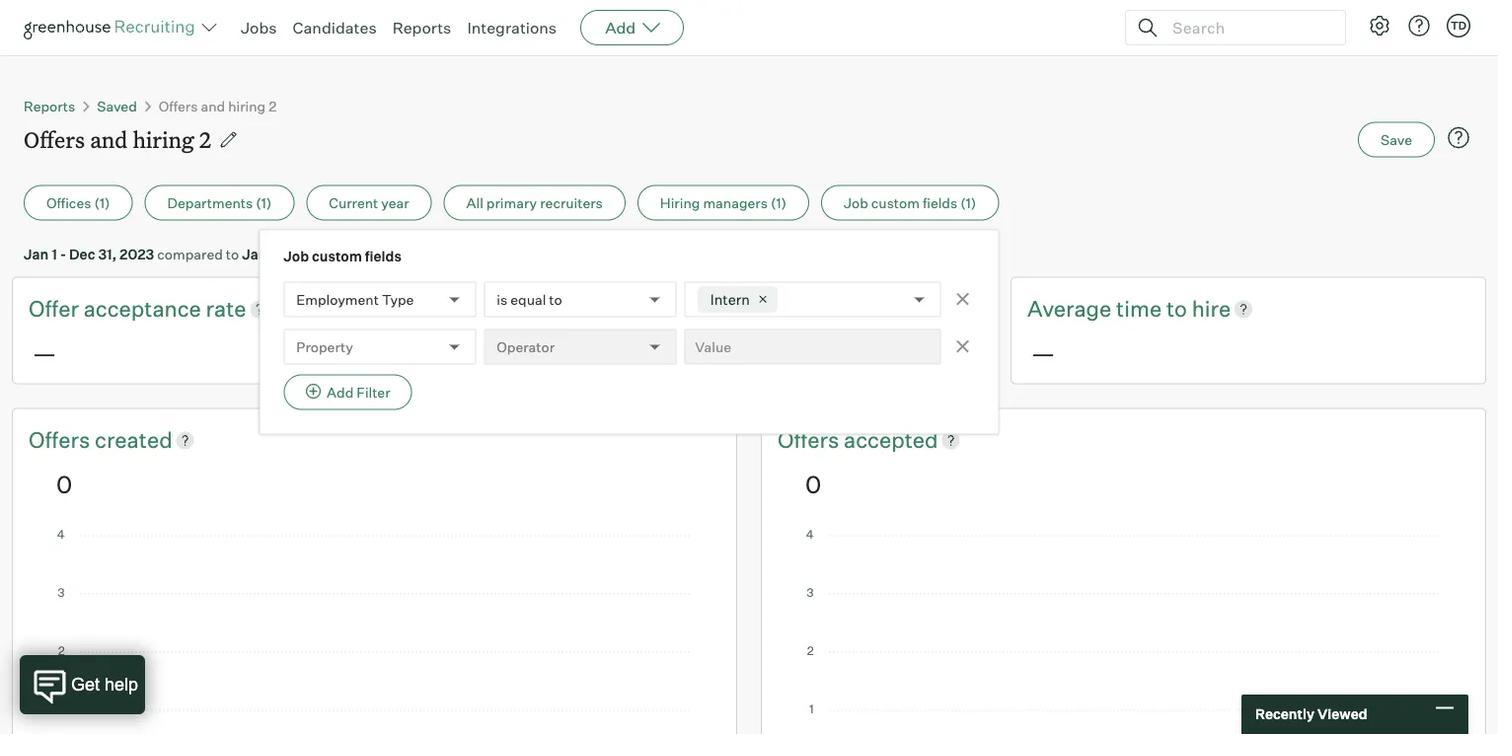 Task type: vqa. For each thing, say whether or not it's contained in the screenshot.
"All Active Candidates"
no



Task type: locate. For each thing, give the bounding box(es) containing it.
31, left 2023
[[98, 246, 117, 263]]

fields inside job custom fields (1) button
[[923, 194, 958, 211]]

0 vertical spatial 2
[[269, 97, 277, 115]]

2 xychart image from the left
[[806, 530, 1443, 735]]

fill
[[693, 295, 717, 322]]

average for fill
[[528, 295, 613, 322]]

and up edit icon
[[201, 97, 225, 115]]

add button
[[581, 10, 684, 45]]

2 to link from the left
[[1167, 294, 1192, 324]]

hiring
[[660, 194, 700, 211]]

recently
[[1256, 706, 1315, 723]]

hiring up edit icon
[[228, 97, 266, 115]]

2 down jobs
[[269, 97, 277, 115]]

1 vertical spatial custom
[[312, 247, 362, 265]]

and
[[201, 97, 225, 115], [90, 125, 128, 154]]

1 vertical spatial fields
[[365, 247, 402, 265]]

1 left job custom fields
[[270, 246, 276, 263]]

time left hire
[[1117, 295, 1162, 322]]

1 horizontal spatial 1
[[270, 246, 276, 263]]

0 vertical spatial reports link
[[393, 18, 452, 38]]

departments (1) button
[[145, 185, 295, 221]]

saved
[[97, 97, 137, 115]]

(1)
[[94, 194, 110, 211], [256, 194, 272, 211], [771, 194, 787, 211], [961, 194, 977, 211]]

managers
[[703, 194, 768, 211]]

accepted
[[844, 426, 939, 454]]

add inside add popup button
[[605, 18, 636, 38]]

Search text field
[[1168, 13, 1328, 42]]

- left 2022
[[278, 246, 285, 263]]

reports
[[393, 18, 452, 38], [24, 97, 75, 115]]

hiring down saved link
[[133, 125, 194, 154]]

hiring
[[228, 97, 266, 115], [133, 125, 194, 154]]

time link left hire link
[[1117, 294, 1167, 324]]

1 horizontal spatial time
[[1117, 295, 1162, 322]]

0 horizontal spatial 31,
[[98, 246, 117, 263]]

offers
[[159, 97, 198, 115], [24, 125, 85, 154], [29, 426, 95, 454], [778, 426, 844, 454]]

3 — from the left
[[1032, 338, 1056, 368]]

0 horizontal spatial xychart image
[[56, 530, 693, 735]]

1 horizontal spatial add
[[605, 18, 636, 38]]

rate
[[206, 295, 246, 322]]

31, left 2022
[[317, 246, 335, 263]]

0 horizontal spatial average
[[528, 295, 613, 322]]

-
[[60, 246, 66, 263], [278, 246, 285, 263]]

1 horizontal spatial job
[[844, 194, 869, 211]]

save
[[1382, 131, 1413, 148]]

1 horizontal spatial —
[[532, 338, 556, 368]]

hiring managers (1)
[[660, 194, 787, 211]]

time link
[[617, 294, 667, 324], [1117, 294, 1167, 324]]

created link
[[95, 425, 172, 455]]

reports right the candidates
[[393, 18, 452, 38]]

0 vertical spatial custom
[[872, 194, 920, 211]]

2 31, from the left
[[317, 246, 335, 263]]

to right equal
[[549, 291, 563, 308]]

fields
[[923, 194, 958, 211], [365, 247, 402, 265]]

0 horizontal spatial 0
[[56, 470, 72, 499]]

0 horizontal spatial time
[[617, 295, 663, 322]]

type
[[382, 291, 414, 308]]

reports left saved link
[[24, 97, 75, 115]]

1 vertical spatial reports
[[24, 97, 75, 115]]

0 horizontal spatial offers link
[[29, 425, 95, 455]]

2 time from the left
[[1117, 295, 1162, 322]]

add
[[605, 18, 636, 38], [327, 384, 354, 401]]

greenhouse recruiting image
[[24, 16, 201, 39]]

custom inside button
[[872, 194, 920, 211]]

saved link
[[97, 97, 137, 115]]

xychart image for accepted
[[806, 530, 1443, 735]]

reports for the top "reports" link
[[393, 18, 452, 38]]

0 vertical spatial reports
[[393, 18, 452, 38]]

1 horizontal spatial average time to
[[1028, 295, 1192, 322]]

1 average time to from the left
[[528, 295, 693, 322]]

0 horizontal spatial -
[[60, 246, 66, 263]]

reports for the bottom "reports" link
[[24, 97, 75, 115]]

edit image
[[219, 130, 238, 150]]

reports link right the candidates
[[393, 18, 452, 38]]

1 horizontal spatial jan
[[242, 246, 267, 263]]

and down saved link
[[90, 125, 128, 154]]

average for hire
[[1028, 295, 1112, 322]]

current year button
[[306, 185, 432, 221]]

0
[[56, 470, 72, 499], [806, 470, 822, 499]]

1 (1) from the left
[[94, 194, 110, 211]]

2 offers link from the left
[[778, 425, 844, 455]]

—
[[33, 338, 56, 368], [532, 338, 556, 368], [1032, 338, 1056, 368]]

accepted link
[[844, 425, 939, 455]]

fields for job custom fields
[[365, 247, 402, 265]]

1 horizontal spatial xychart image
[[806, 530, 1443, 735]]

2 left edit icon
[[199, 125, 212, 154]]

dec left 2022
[[288, 246, 314, 263]]

to link for hire
[[1167, 294, 1192, 324]]

0 horizontal spatial job
[[284, 247, 309, 265]]

1 vertical spatial hiring
[[133, 125, 194, 154]]

0 horizontal spatial custom
[[312, 247, 362, 265]]

1 vertical spatial job
[[284, 247, 309, 265]]

xychart image
[[56, 530, 693, 735], [806, 530, 1443, 735]]

1 horizontal spatial average
[[1028, 295, 1112, 322]]

jobs link
[[241, 18, 277, 38]]

1 31, from the left
[[98, 246, 117, 263]]

0 vertical spatial add
[[605, 18, 636, 38]]

1 down offices
[[51, 246, 57, 263]]

0 horizontal spatial dec
[[69, 246, 95, 263]]

0 vertical spatial hiring
[[228, 97, 266, 115]]

2 dec from the left
[[288, 246, 314, 263]]

2 — from the left
[[532, 338, 556, 368]]

0 horizontal spatial add
[[327, 384, 354, 401]]

reports link left saved link
[[24, 97, 75, 115]]

add filter
[[327, 384, 391, 401]]

1 jan from the left
[[24, 246, 49, 263]]

fill link
[[693, 294, 717, 324]]

1
[[51, 246, 57, 263], [270, 246, 276, 263]]

0 horizontal spatial jan
[[24, 246, 49, 263]]

offer link
[[29, 294, 84, 324]]

time link for hire
[[1117, 294, 1167, 324]]

offers and hiring 2
[[159, 97, 277, 115], [24, 125, 212, 154]]

current year
[[329, 194, 409, 211]]

1 vertical spatial offers and hiring 2
[[24, 125, 212, 154]]

all primary recruiters
[[467, 194, 603, 211]]

1 horizontal spatial 31,
[[317, 246, 335, 263]]

31,
[[98, 246, 117, 263], [317, 246, 335, 263]]

0 horizontal spatial 2
[[199, 125, 212, 154]]

save button
[[1359, 122, 1436, 157]]

td button
[[1448, 14, 1471, 38]]

0 horizontal spatial fields
[[365, 247, 402, 265]]

1 horizontal spatial 2
[[269, 97, 277, 115]]

1 horizontal spatial to link
[[1167, 294, 1192, 324]]

0 horizontal spatial average time to
[[528, 295, 693, 322]]

td
[[1451, 19, 1467, 32]]

xychart image for created
[[56, 530, 693, 735]]

0 horizontal spatial time link
[[617, 294, 667, 324]]

employment
[[297, 291, 379, 308]]

add for add filter
[[327, 384, 354, 401]]

to link
[[667, 294, 693, 324], [1167, 294, 1192, 324]]

1 to link from the left
[[667, 294, 693, 324]]

offers link
[[29, 425, 95, 455], [778, 425, 844, 455]]

intern
[[711, 291, 750, 309]]

1 horizontal spatial fields
[[923, 194, 958, 211]]

0 horizontal spatial hiring
[[133, 125, 194, 154]]

1 xychart image from the left
[[56, 530, 693, 735]]

jan up offer
[[24, 246, 49, 263]]

1 horizontal spatial dec
[[288, 246, 314, 263]]

0 vertical spatial fields
[[923, 194, 958, 211]]

2 time link from the left
[[1117, 294, 1167, 324]]

1 horizontal spatial offers link
[[778, 425, 844, 455]]

0 horizontal spatial reports link
[[24, 97, 75, 115]]

1 horizontal spatial and
[[201, 97, 225, 115]]

1 horizontal spatial average link
[[1028, 294, 1117, 324]]

0 vertical spatial job
[[844, 194, 869, 211]]

2 average time to from the left
[[1028, 295, 1192, 322]]

integrations link
[[467, 18, 557, 38]]

time for hire
[[1117, 295, 1162, 322]]

offer
[[29, 295, 79, 322]]

1 time from the left
[[617, 295, 663, 322]]

3 (1) from the left
[[771, 194, 787, 211]]

1 horizontal spatial -
[[278, 246, 285, 263]]

custom
[[872, 194, 920, 211], [312, 247, 362, 265]]

1 0 from the left
[[56, 470, 72, 499]]

1 average link from the left
[[528, 294, 617, 324]]

2 average from the left
[[1028, 295, 1112, 322]]

time link left fill link
[[617, 294, 667, 324]]

offices
[[46, 194, 91, 211]]

1 horizontal spatial 0
[[806, 470, 822, 499]]

job inside button
[[844, 194, 869, 211]]

1 dec from the left
[[69, 246, 95, 263]]

all
[[467, 194, 484, 211]]

acceptance link
[[84, 294, 206, 324]]

dec down offices (1) button
[[69, 246, 95, 263]]

compared
[[157, 246, 223, 263]]

0 horizontal spatial —
[[33, 338, 56, 368]]

to
[[226, 246, 239, 263], [549, 291, 563, 308], [667, 295, 688, 322], [1167, 295, 1188, 322]]

2 average link from the left
[[1028, 294, 1117, 324]]

1 horizontal spatial custom
[[872, 194, 920, 211]]

job for job custom fields
[[284, 247, 309, 265]]

time
[[617, 295, 663, 322], [1117, 295, 1162, 322]]

1 horizontal spatial hiring
[[228, 97, 266, 115]]

offers and hiring 2 up edit icon
[[159, 97, 277, 115]]

average time to for hire
[[1028, 295, 1192, 322]]

jan up rate
[[242, 246, 267, 263]]

to link for fill
[[667, 294, 693, 324]]

time left fill
[[617, 295, 663, 322]]

2 horizontal spatial —
[[1032, 338, 1056, 368]]

average time to
[[528, 295, 693, 322], [1028, 295, 1192, 322]]

reports link
[[393, 18, 452, 38], [24, 97, 75, 115]]

to left fill
[[667, 295, 688, 322]]

jan
[[24, 246, 49, 263], [242, 246, 267, 263]]

1 vertical spatial add
[[327, 384, 354, 401]]

0 horizontal spatial to link
[[667, 294, 693, 324]]

1 horizontal spatial reports
[[393, 18, 452, 38]]

offers and hiring 2 down saved link
[[24, 125, 212, 154]]

0 horizontal spatial 1
[[51, 246, 57, 263]]

1 time link from the left
[[617, 294, 667, 324]]

1 horizontal spatial reports link
[[393, 18, 452, 38]]

1 vertical spatial and
[[90, 125, 128, 154]]

dec
[[69, 246, 95, 263], [288, 246, 314, 263]]

1 average from the left
[[528, 295, 613, 322]]

1 horizontal spatial time link
[[1117, 294, 1167, 324]]

primary
[[487, 194, 537, 211]]

equal
[[511, 291, 546, 308]]

2023
[[120, 246, 154, 263]]

average
[[528, 295, 613, 322], [1028, 295, 1112, 322]]

1 offers link from the left
[[29, 425, 95, 455]]

add inside add filter button
[[327, 384, 354, 401]]

0 horizontal spatial reports
[[24, 97, 75, 115]]

2 0 from the left
[[806, 470, 822, 499]]

average link
[[528, 294, 617, 324], [1028, 294, 1117, 324]]

- down offices
[[60, 246, 66, 263]]

0 vertical spatial offers and hiring 2
[[159, 97, 277, 115]]

0 horizontal spatial average link
[[528, 294, 617, 324]]

job
[[844, 194, 869, 211], [284, 247, 309, 265]]

average time to for fill
[[528, 295, 693, 322]]

employment type
[[297, 291, 414, 308]]

2
[[269, 97, 277, 115], [199, 125, 212, 154]]



Task type: describe. For each thing, give the bounding box(es) containing it.
0 vertical spatial and
[[201, 97, 225, 115]]

job custom fields
[[284, 247, 402, 265]]

add for add
[[605, 18, 636, 38]]

is equal to
[[497, 291, 563, 308]]

current
[[329, 194, 378, 211]]

job custom fields (1) button
[[822, 185, 1000, 221]]

2 (1) from the left
[[256, 194, 272, 211]]

average link for hire
[[1028, 294, 1117, 324]]

departments
[[167, 194, 253, 211]]

— for fill
[[532, 338, 556, 368]]

acceptance
[[84, 295, 201, 322]]

fields for job custom fields (1)
[[923, 194, 958, 211]]

offices (1)
[[46, 194, 110, 211]]

recently viewed
[[1256, 706, 1368, 723]]

2 1 from the left
[[270, 246, 276, 263]]

1 1 from the left
[[51, 246, 57, 263]]

1 vertical spatial reports link
[[24, 97, 75, 115]]

2 - from the left
[[278, 246, 285, 263]]

time link for fill
[[617, 294, 667, 324]]

offers link for accepted
[[778, 425, 844, 455]]

all primary recruiters button
[[444, 185, 626, 221]]

(1) inside button
[[94, 194, 110, 211]]

jan 1 - dec 31, 2023 compared to jan 1 - dec 31, 2022
[[24, 246, 373, 263]]

is
[[497, 291, 508, 308]]

integrations
[[467, 18, 557, 38]]

configure image
[[1369, 14, 1392, 38]]

0 horizontal spatial and
[[90, 125, 128, 154]]

1 - from the left
[[60, 246, 66, 263]]

hire
[[1192, 295, 1232, 322]]

to right compared
[[226, 246, 239, 263]]

hiring managers (1) button
[[638, 185, 810, 221]]

0 for created
[[56, 470, 72, 499]]

viewed
[[1318, 706, 1368, 723]]

offices (1) button
[[24, 185, 133, 221]]

1 vertical spatial 2
[[199, 125, 212, 154]]

custom for job custom fields (1)
[[872, 194, 920, 211]]

— for hire
[[1032, 338, 1056, 368]]

year
[[381, 194, 409, 211]]

departments (1)
[[167, 194, 272, 211]]

property
[[297, 338, 353, 355]]

4 (1) from the left
[[961, 194, 977, 211]]

1 — from the left
[[33, 338, 56, 368]]

job for job custom fields (1)
[[844, 194, 869, 211]]

offers and hiring 2 link
[[159, 97, 277, 115]]

Value text field
[[685, 329, 941, 365]]

jobs
[[241, 18, 277, 38]]

2022
[[338, 246, 373, 263]]

0 for accepted
[[806, 470, 822, 499]]

recruiters
[[540, 194, 603, 211]]

candidates
[[293, 18, 377, 38]]

faq image
[[1448, 126, 1471, 150]]

average link for fill
[[528, 294, 617, 324]]

add filter button
[[284, 375, 412, 410]]

td button
[[1444, 10, 1475, 41]]

created
[[95, 426, 172, 454]]

job custom fields (1)
[[844, 194, 977, 211]]

offers link for created
[[29, 425, 95, 455]]

candidates link
[[293, 18, 377, 38]]

filter
[[357, 384, 391, 401]]

rate link
[[206, 294, 246, 324]]

to left hire
[[1167, 295, 1188, 322]]

offer acceptance
[[29, 295, 206, 322]]

time for fill
[[617, 295, 663, 322]]

2 jan from the left
[[242, 246, 267, 263]]

custom for job custom fields
[[312, 247, 362, 265]]

hire link
[[1192, 294, 1232, 324]]



